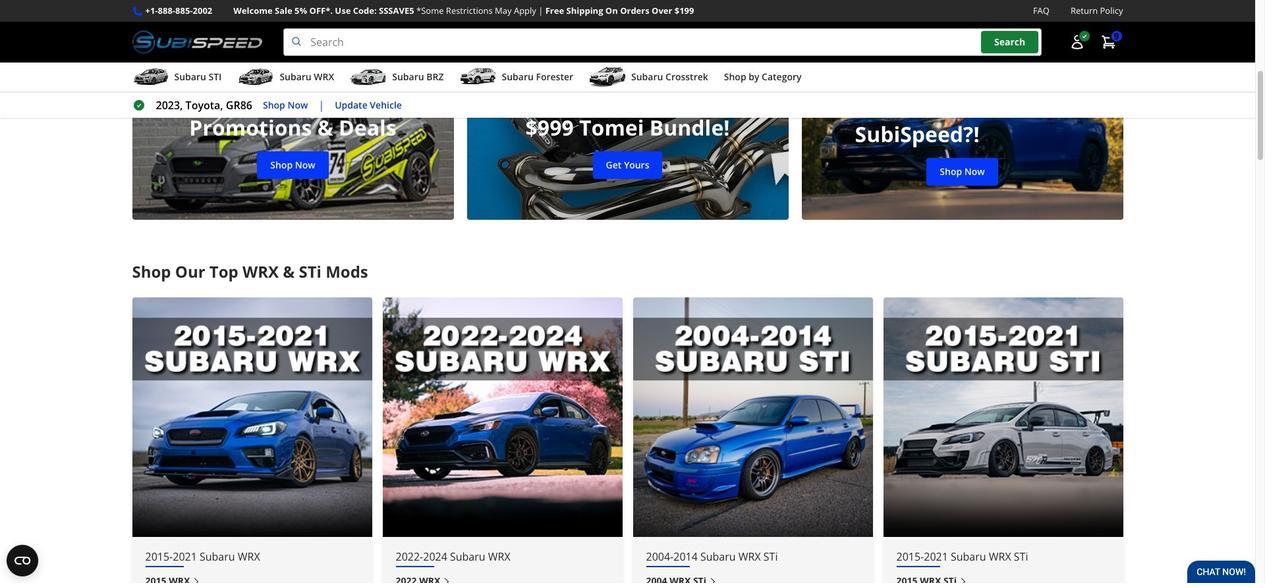 Task type: vqa. For each thing, say whether or not it's contained in the screenshot.
a subaru forester Thumbnail Image
yes



Task type: describe. For each thing, give the bounding box(es) containing it.
earn rewards image
[[802, 19, 1123, 220]]

wrx sti mods image
[[633, 298, 873, 538]]

2022-2024 wrx mods image
[[383, 298, 622, 538]]

subispeed logo image
[[132, 28, 262, 56]]

a subaru crosstrek thumbnail image image
[[589, 67, 626, 87]]

button image
[[1069, 34, 1085, 50]]

2015-21 wrx mods image
[[132, 298, 372, 538]]

a subaru wrx thumbnail image image
[[237, 67, 274, 87]]

deals image
[[132, 19, 454, 220]]



Task type: locate. For each thing, give the bounding box(es) containing it.
search input field
[[284, 28, 1042, 56]]

2015-2021 wrx sti aftermarket parts image
[[883, 298, 1123, 538]]

a subaru forester thumbnail image image
[[460, 67, 497, 87]]

a subaru sti thumbnail image image
[[132, 67, 169, 87]]

open widget image
[[7, 546, 38, 577]]

coilovers image
[[467, 19, 788, 220]]

a subaru brz thumbnail image image
[[350, 67, 387, 87]]



